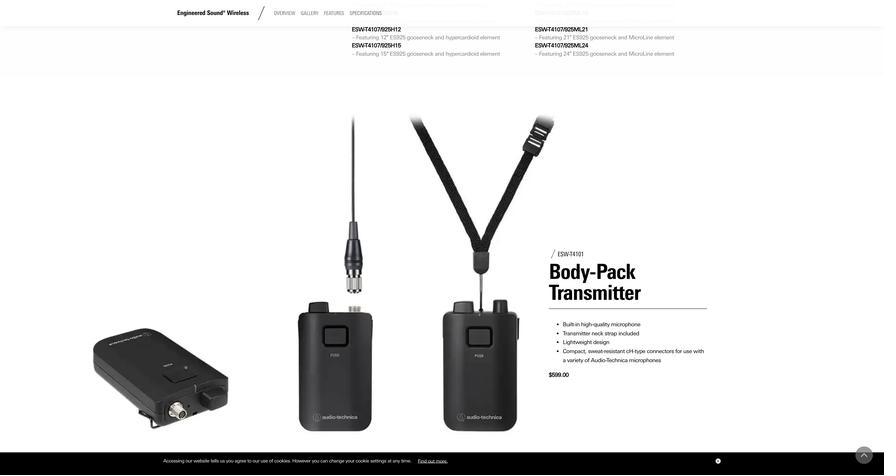 Task type: vqa. For each thing, say whether or not it's contained in the screenshot.
"of" to the left
yes



Task type: locate. For each thing, give the bounding box(es) containing it.
and
[[435, 2, 444, 8], [618, 2, 627, 8], [432, 18, 441, 25], [618, 18, 627, 25], [435, 34, 444, 41], [618, 34, 627, 41], [435, 50, 444, 57], [618, 50, 627, 57]]

1 vertical spatial 24″
[[563, 50, 571, 57]]

to
[[247, 458, 251, 464]]

change
[[329, 458, 344, 464]]

1 vertical spatial of
[[269, 458, 273, 464]]

in
[[575, 321, 580, 328]]

gooseneck
[[407, 2, 433, 8], [590, 2, 617, 8], [404, 18, 430, 25], [590, 18, 617, 25], [407, 34, 433, 41], [590, 34, 617, 41], [407, 50, 433, 57], [590, 50, 617, 57]]

accessing
[[163, 458, 184, 464]]

0 vertical spatial of
[[585, 357, 589, 364]]

4 microline from the top
[[629, 50, 653, 57]]

of
[[585, 357, 589, 364], [269, 458, 273, 464]]

you left the can
[[312, 458, 319, 464]]

transmitter
[[563, 330, 590, 337]]

1 vertical spatial 15″
[[380, 50, 388, 57]]

features
[[324, 10, 344, 16]]

element
[[466, 2, 486, 8], [654, 2, 674, 8], [477, 18, 497, 25], [654, 18, 674, 25], [480, 34, 500, 41], [654, 34, 674, 41], [480, 50, 500, 57], [654, 50, 674, 57]]

of left cookies. in the left bottom of the page
[[269, 458, 273, 464]]

–
[[352, 2, 355, 8], [535, 2, 538, 8], [352, 18, 355, 25], [535, 18, 538, 25], [352, 34, 355, 41], [535, 34, 538, 41], [352, 50, 355, 57], [535, 50, 538, 57]]

you
[[226, 458, 233, 464], [312, 458, 319, 464]]

sound®
[[207, 9, 225, 17]]

0 vertical spatial 15″
[[563, 2, 571, 8]]

featuring left 18″ at the top of page
[[539, 18, 562, 25]]

t4107/925h15
[[365, 42, 401, 49]]

0 horizontal spatial 15″
[[380, 50, 388, 57]]

esw-
[[352, 10, 365, 16], [535, 10, 548, 16], [352, 26, 365, 33], [535, 26, 548, 33], [352, 42, 365, 49], [535, 42, 548, 49]]

audio-
[[591, 357, 607, 364]]

wireless
[[227, 9, 249, 17]]

24″ down t4107/925ml24
[[563, 50, 571, 57]]

divider line image
[[254, 6, 268, 20]]

out
[[428, 458, 435, 464]]

15″ inside the – featuring 24″ es925 gooseneck and cardioid element esw-t4107/925h6 – featuring 6″ es925 gooseneck and hypercardioid element esw-t4107/925h12 – featuring 12″ es925 gooseneck and hypercardioid element esw-t4107/925h15 – featuring 15″ es925 gooseneck and hypercardioid element
[[380, 50, 388, 57]]

15″ up t4107/925ml18
[[563, 2, 571, 8]]

1 horizontal spatial use
[[683, 348, 692, 355]]

hypercardioid
[[442, 18, 476, 25], [446, 34, 479, 41], [446, 50, 479, 57]]

cookie
[[356, 458, 369, 464]]

our right to
[[253, 458, 259, 464]]

1 horizontal spatial our
[[253, 458, 259, 464]]

24″
[[380, 2, 388, 8], [563, 50, 571, 57]]

sweat-
[[588, 348, 604, 355]]

2 microline from the top
[[629, 18, 653, 25]]

strap
[[605, 330, 617, 337]]

high-
[[581, 321, 593, 328]]

15″
[[563, 2, 571, 8], [380, 50, 388, 57]]

use
[[683, 348, 692, 355], [261, 458, 268, 464]]

engineered sound® wireless
[[177, 9, 249, 17]]

our left website
[[185, 458, 192, 464]]

type
[[635, 348, 645, 355]]

24″ inside the – featuring 24″ es925 gooseneck and cardioid element esw-t4107/925h6 – featuring 6″ es925 gooseneck and hypercardioid element esw-t4107/925h12 – featuring 12″ es925 gooseneck and hypercardioid element esw-t4107/925h15 – featuring 15″ es925 gooseneck and hypercardioid element
[[380, 2, 388, 8]]

es925 right 6″
[[387, 18, 402, 25]]

es925 down t4107/925ml24
[[573, 50, 589, 57]]

0 horizontal spatial 24″
[[380, 2, 388, 8]]

0 vertical spatial 24″
[[380, 2, 388, 8]]

es925 up t4107/925ml18
[[573, 2, 589, 8]]

1 horizontal spatial 15″
[[563, 2, 571, 8]]

at
[[388, 458, 391, 464]]

0 horizontal spatial of
[[269, 458, 273, 464]]

2 you from the left
[[312, 458, 319, 464]]

1 you from the left
[[226, 458, 233, 464]]

our
[[185, 458, 192, 464], [253, 458, 259, 464]]

15″ down "t4107/925h15"
[[380, 50, 388, 57]]

with
[[693, 348, 704, 355]]

featuring
[[356, 2, 379, 8], [539, 2, 562, 8], [356, 18, 379, 25], [539, 18, 562, 25], [356, 34, 379, 41], [539, 34, 562, 41], [356, 50, 379, 57], [539, 50, 562, 57]]

use right to
[[261, 458, 268, 464]]

overview
[[274, 10, 295, 16]]

you right us
[[226, 458, 233, 464]]

agree
[[235, 458, 246, 464]]

1 horizontal spatial 24″
[[563, 50, 571, 57]]

quality
[[593, 321, 610, 328]]

2 our from the left
[[253, 458, 259, 464]]

1 horizontal spatial of
[[585, 357, 589, 364]]

0 vertical spatial use
[[683, 348, 692, 355]]

0 horizontal spatial our
[[185, 458, 192, 464]]

esw- right features
[[352, 10, 365, 16]]

es925 down "t4107/925h15"
[[390, 50, 406, 57]]

1 vertical spatial use
[[261, 458, 268, 464]]

featuring left '21″'
[[539, 34, 562, 41]]

es925 right '21″'
[[573, 34, 589, 41]]

2 vertical spatial hypercardioid
[[446, 50, 479, 57]]

built-
[[563, 321, 575, 328]]

24″ up t4107/925h6
[[380, 2, 388, 8]]

of left audio-
[[585, 357, 589, 364]]

es925
[[390, 2, 406, 8], [573, 2, 589, 8], [387, 18, 402, 25], [573, 18, 589, 25], [390, 34, 406, 41], [573, 34, 589, 41], [390, 50, 406, 57], [573, 50, 589, 57]]

of inside built-in high-quality microphone transmitter neck strap included lightweight design compact, sweat-resistant ch-type connectors for use with a variety of audio-technica microphones
[[585, 357, 589, 364]]

use right the for
[[683, 348, 692, 355]]

0 horizontal spatial you
[[226, 458, 233, 464]]

accessing our website tells us you agree to our use of cookies. however you can change your cookie settings at any time.
[[163, 458, 413, 464]]

find
[[418, 458, 427, 464]]

featuring up specifications at top
[[356, 2, 379, 8]]

1 our from the left
[[185, 458, 192, 464]]

featuring down specifications at top
[[356, 18, 379, 25]]

1 horizontal spatial you
[[312, 458, 319, 464]]

$599.00
[[549, 372, 569, 378]]

microline
[[629, 2, 653, 8], [629, 18, 653, 25], [629, 34, 653, 41], [629, 50, 653, 57]]

microphones
[[629, 357, 661, 364]]



Task type: describe. For each thing, give the bounding box(es) containing it.
es925 up t4107/925h6
[[390, 2, 406, 8]]

a
[[563, 357, 566, 364]]

neck
[[592, 330, 603, 337]]

esw- down t4107/925h12
[[352, 42, 365, 49]]

18″
[[563, 18, 571, 25]]

1 vertical spatial hypercardioid
[[446, 34, 479, 41]]

compact,
[[563, 348, 587, 355]]

can
[[320, 458, 328, 464]]

0 horizontal spatial use
[[261, 458, 268, 464]]

featuring left 12″
[[356, 34, 379, 41]]

connectors
[[647, 348, 674, 355]]

find out more. link
[[413, 456, 453, 466]]

esw- up t4107/925ml24
[[535, 26, 548, 33]]

time.
[[401, 458, 411, 464]]

esw- down specifications at top
[[352, 26, 365, 33]]

your
[[345, 458, 354, 464]]

tells
[[211, 458, 219, 464]]

however
[[292, 458, 311, 464]]

0 vertical spatial hypercardioid
[[442, 18, 476, 25]]

cookies.
[[274, 458, 291, 464]]

6″
[[380, 18, 385, 25]]

24″ inside – featuring 15″ es925 gooseneck and microline element esw-t4107/925ml18 – featuring 18″ es925 gooseneck and microline element esw-t4107/925ml21 – featuring 21″ es925 gooseneck and microline element esw-t4107/925ml24 – featuring 24″ es925 gooseneck and microline element
[[563, 50, 571, 57]]

arrow up image
[[861, 452, 867, 459]]

included
[[618, 330, 639, 337]]

engineered
[[177, 9, 205, 17]]

ch-
[[626, 348, 635, 355]]

more.
[[436, 458, 448, 464]]

featuring down "t4107/925h15"
[[356, 50, 379, 57]]

3 microline from the top
[[629, 34, 653, 41]]

gallery
[[301, 10, 318, 16]]

cross image
[[716, 460, 719, 463]]

featuring up t4107/925ml18
[[539, 2, 562, 8]]

design
[[593, 339, 609, 346]]

cardioid
[[446, 2, 465, 8]]

us
[[220, 458, 225, 464]]

esw- down t4107/925ml21
[[535, 42, 548, 49]]

featuring down t4107/925ml24
[[539, 50, 562, 57]]

t4107/925ml18
[[548, 10, 588, 16]]

21″
[[563, 34, 571, 41]]

esw- up t4107/925ml21
[[535, 10, 548, 16]]

use inside built-in high-quality microphone transmitter neck strap included lightweight design compact, sweat-resistant ch-type connectors for use with a variety of audio-technica microphones
[[683, 348, 692, 355]]

specifications
[[350, 10, 382, 16]]

t4107/925h6
[[365, 10, 398, 16]]

built-in high-quality microphone transmitter neck strap included lightweight design compact, sweat-resistant ch-type connectors for use with a variety of audio-technica microphones
[[563, 321, 704, 364]]

microphone
[[611, 321, 640, 328]]

1 microline from the top
[[629, 2, 653, 8]]

resistant
[[604, 348, 625, 355]]

website
[[193, 458, 209, 464]]

variety
[[567, 357, 583, 364]]

find out more.
[[418, 458, 448, 464]]

any
[[393, 458, 400, 464]]

es925 right 18″ at the top of page
[[573, 18, 589, 25]]

lightweight
[[563, 339, 592, 346]]

– featuring 15″ es925 gooseneck and microline element esw-t4107/925ml18 – featuring 18″ es925 gooseneck and microline element esw-t4107/925ml21 – featuring 21″ es925 gooseneck and microline element esw-t4107/925ml24 – featuring 24″ es925 gooseneck and microline element
[[535, 2, 674, 57]]

t4107/925ml24
[[548, 42, 588, 49]]

es925 right 12″
[[390, 34, 406, 41]]

– featuring 24″ es925 gooseneck and cardioid element esw-t4107/925h6 – featuring 6″ es925 gooseneck and hypercardioid element esw-t4107/925h12 – featuring 12″ es925 gooseneck and hypercardioid element esw-t4107/925h15 – featuring 15″ es925 gooseneck and hypercardioid element
[[352, 2, 500, 57]]

t4107/925h12
[[365, 26, 401, 33]]

for
[[675, 348, 682, 355]]

settings
[[370, 458, 386, 464]]

12″
[[380, 34, 388, 41]]

t4107/925ml21
[[548, 26, 588, 33]]

technica
[[607, 357, 628, 364]]

15″ inside – featuring 15″ es925 gooseneck and microline element esw-t4107/925ml18 – featuring 18″ es925 gooseneck and microline element esw-t4107/925ml21 – featuring 21″ es925 gooseneck and microline element esw-t4107/925ml24 – featuring 24″ es925 gooseneck and microline element
[[563, 2, 571, 8]]



